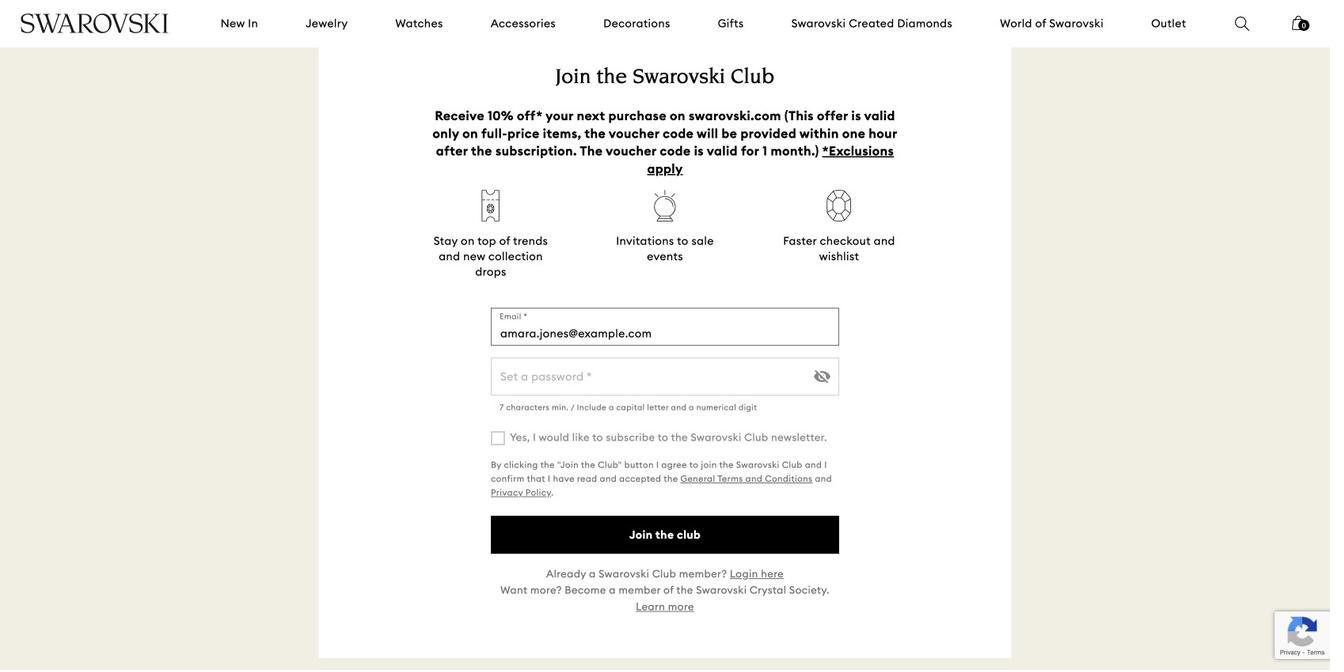 Task type: vqa. For each thing, say whether or not it's contained in the screenshot.
$ 169
no



Task type: locate. For each thing, give the bounding box(es) containing it.
benefit collection image
[[649, 190, 681, 222]]

search image image
[[1235, 17, 1249, 31]]

swarovski image
[[20, 13, 169, 33]]

Set a password * password field
[[491, 358, 839, 396]]

None checkbox
[[491, 431, 505, 446]]

benefit vip image
[[819, 190, 860, 222]]



Task type: describe. For each thing, give the bounding box(es) containing it.
benefit pre-sale image
[[474, 190, 508, 222]]

cart-mobile image image
[[1292, 16, 1305, 30]]

Email * email field
[[491, 308, 839, 346]]



